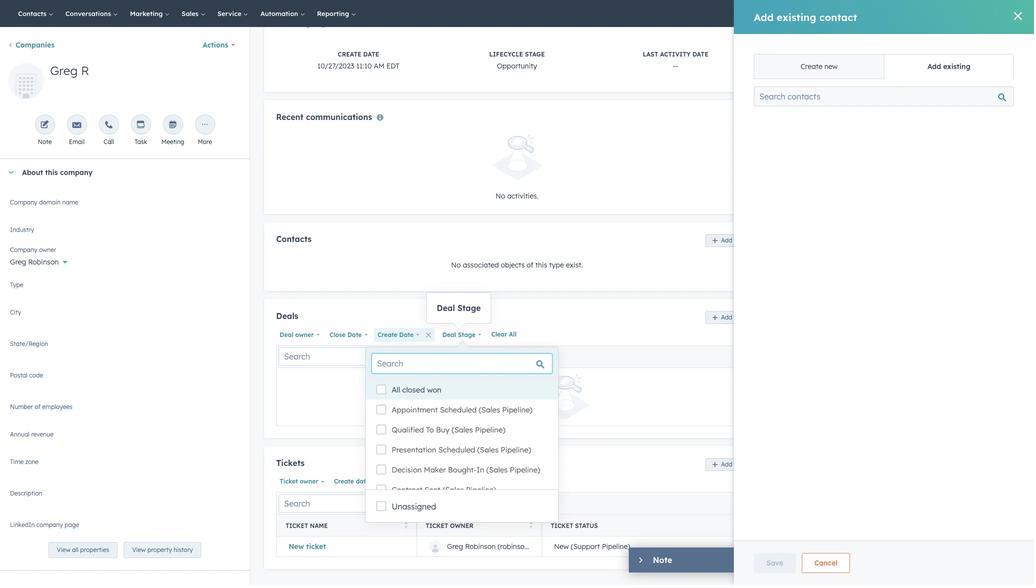 Task type: describe. For each thing, give the bounding box(es) containing it.
contract
[[392, 486, 423, 495]]

library
[[820, 557, 841, 566]]

(robinsongreg175@gmail.com)
[[498, 543, 599, 552]]

greg r
[[50, 63, 89, 78]]

for inside build a library of sales resources for your team. these could include call scripts or positioning guides.
[[903, 557, 913, 566]]

deal owner
[[280, 331, 314, 339]]

could
[[973, 557, 991, 566]]

email image
[[72, 121, 81, 130]]

no for no associated objects of this type exist.
[[451, 261, 461, 270]]

company domain name
[[10, 199, 78, 206]]

caret image
[[793, 39, 799, 42]]

owner up greg robinson
[[39, 246, 56, 254]]

playbooks
[[807, 536, 843, 545]]

0 horizontal spatial of
[[35, 404, 41, 411]]

presentation scheduled (sales pipeline)
[[392, 446, 531, 455]]

note image
[[40, 121, 49, 130]]

contacts for contacts link
[[18, 10, 48, 18]]

call image
[[104, 121, 113, 130]]

press to sort. element for ticket name
[[404, 522, 408, 531]]

maker
[[424, 466, 446, 475]]

meeting image
[[168, 121, 177, 130]]

clear all
[[492, 331, 517, 339]]

call
[[104, 138, 114, 146]]

deals for deals (2)
[[807, 90, 827, 99]]

employees
[[42, 404, 72, 411]]

greg for greg robinson (robinsongreg175@gmail.com)
[[447, 543, 463, 552]]

no associated objects of this type exist.
[[451, 261, 583, 270]]

greg robinson
[[10, 258, 59, 267]]

owner left close
[[295, 331, 314, 339]]

exist.
[[566, 261, 583, 270]]

current
[[445, 397, 470, 406]]

build a library of sales resources for your team. these could include call scripts or positioning guides.
[[795, 557, 1017, 578]]

ticket name
[[286, 523, 328, 530]]

positioning
[[841, 569, 878, 578]]

(sales right 'in'
[[487, 466, 508, 475]]

caret image for about
[[8, 171, 14, 174]]

(2)
[[829, 90, 838, 99]]

filters.
[[472, 397, 494, 406]]

greg for greg r
[[50, 63, 78, 78]]

(sales for presentation scheduled (sales pipeline)
[[478, 446, 499, 455]]

(sales for contract sent (sales pipeline)
[[443, 486, 464, 495]]

2 vertical spatial contacts
[[276, 234, 312, 244]]

service link
[[212, 0, 255, 27]]

Search HubSpot search field
[[894, 5, 1017, 22]]

last for last activity date
[[440, 478, 452, 486]]

last for last activity date --
[[643, 51, 659, 58]]

2 horizontal spatial this
[[900, 58, 912, 67]]

1 vertical spatial name
[[310, 523, 328, 530]]

1 horizontal spatial this
[[536, 261, 548, 270]]

ticket owner button
[[276, 476, 327, 489]]

bought-
[[448, 466, 477, 475]]

buy
[[436, 426, 450, 435]]

people
[[822, 58, 844, 67]]

company for company owner
[[10, 246, 37, 254]]

search search field down close
[[279, 348, 401, 366]]

about this company button
[[0, 159, 240, 186]]

call
[[795, 569, 806, 578]]

page
[[65, 522, 79, 529]]

robinson for greg robinson (robinsongreg175@gmail.com)
[[465, 543, 496, 552]]

date for create date
[[400, 331, 414, 339]]

11:10
[[357, 62, 372, 71]]

deal stage button
[[439, 329, 484, 342]]

about
[[22, 168, 43, 177]]

sent
[[425, 486, 441, 495]]

scheduled for appointment
[[440, 406, 477, 415]]

ticket status button
[[382, 476, 432, 489]]

clear all button
[[488, 329, 521, 342]]

decision
[[392, 466, 422, 475]]

marketing link
[[124, 0, 176, 27]]

search button
[[1009, 5, 1026, 22]]

number of employees
[[10, 404, 72, 411]]

(sales for appointment scheduled (sales pipeline)
[[479, 406, 500, 415]]

postal code
[[10, 372, 43, 380]]

+ add for (0)
[[1005, 36, 1025, 45]]

+ add button for (0)
[[1005, 35, 1025, 47]]

caret image for deals
[[793, 93, 799, 95]]

0 vertical spatial name
[[62, 199, 78, 206]]

record.
[[914, 58, 936, 67]]

your
[[915, 557, 930, 566]]

last activity date --
[[643, 51, 709, 71]]

edt
[[387, 62, 400, 71]]

presentation
[[392, 446, 437, 455]]

search image
[[1014, 10, 1021, 17]]

of for no associated objects of this type exist.
[[527, 261, 534, 270]]

edit button
[[8, 63, 44, 103]]

2 - from the left
[[676, 62, 679, 71]]

meeting
[[162, 138, 184, 146]]

add button for deals
[[706, 312, 740, 325]]

date for create date 10/27/2023 11:10 am edt
[[363, 51, 379, 58]]

list box containing all closed won
[[366, 380, 559, 500]]

playbooks button
[[785, 527, 993, 554]]

no for no activities.
[[496, 192, 506, 201]]

appointment scheduled (sales pipeline)
[[392, 406, 533, 415]]

0 horizontal spatial note
[[38, 138, 52, 146]]

companies link
[[8, 41, 55, 50]]

create date
[[378, 331, 414, 339]]

history
[[174, 547, 193, 554]]

+ for contacts (0)
[[1005, 36, 1009, 45]]

0 vertical spatial deal stage
[[437, 303, 481, 313]]

create date
[[334, 478, 370, 486]]

1 vertical spatial stage
[[458, 303, 481, 313]]

all closed won
[[392, 386, 442, 395]]

description
[[10, 490, 42, 498]]

tickets
[[276, 458, 305, 468]]

see the people associated with this record.
[[795, 58, 936, 67]]

view for view all properties
[[57, 547, 70, 554]]

create date button
[[331, 476, 378, 489]]

greg for greg robinson
[[10, 258, 26, 267]]

close date button
[[326, 329, 370, 342]]

company owner
[[10, 246, 56, 254]]

Time zone text field
[[10, 457, 240, 477]]

this inside dropdown button
[[45, 168, 58, 177]]

recent communications
[[276, 112, 372, 122]]

deal for deal stage dropdown button
[[443, 331, 456, 339]]

reporting
[[317, 10, 351, 18]]

these
[[952, 557, 971, 566]]

add button for tickets
[[706, 459, 740, 472]]

view all properties
[[57, 547, 109, 554]]

press to sort. image
[[529, 522, 533, 529]]

highlights
[[299, 18, 339, 28]]

new for new (support pipeline)
[[555, 543, 569, 552]]

deals (2)
[[807, 90, 838, 99]]

team.
[[932, 557, 950, 566]]

automation
[[261, 10, 300, 18]]

company inside dropdown button
[[60, 168, 93, 177]]

revenue
[[31, 431, 54, 439]]

sales
[[852, 557, 868, 566]]

lifecycle
[[490, 51, 524, 58]]

1 vertical spatial associated
[[463, 261, 499, 270]]

no for no results found for the current filters.
[[445, 388, 455, 397]]

ticket inside ticket owner popup button
[[280, 478, 298, 486]]

of for build a library of sales resources for your team. these could include call scripts or positioning guides.
[[843, 557, 850, 566]]

with
[[884, 58, 898, 67]]

deals for deals
[[276, 311, 299, 321]]

view property history
[[132, 547, 193, 554]]

actions button
[[196, 35, 242, 55]]

create for create date
[[378, 331, 398, 339]]

greg robinson (robinsongreg175@gmail.com)
[[447, 543, 599, 552]]

task image
[[136, 121, 145, 130]]

resources
[[870, 557, 902, 566]]

contacts (0)
[[807, 36, 850, 45]]

qualified to buy (sales pipeline)
[[392, 426, 506, 435]]

r
[[81, 63, 89, 78]]

deal owner button
[[276, 329, 322, 342]]

2 date from the left
[[479, 478, 493, 486]]

view property history link
[[124, 543, 202, 559]]



Task type: locate. For each thing, give the bounding box(es) containing it.
date up search search box
[[356, 478, 370, 486]]

no activities.
[[496, 192, 539, 201]]

City text field
[[10, 307, 240, 327]]

ticket inside ticket status popup button
[[386, 478, 404, 486]]

view left property at the left bottom of the page
[[132, 547, 146, 554]]

last inside popup button
[[440, 478, 452, 486]]

0 vertical spatial the
[[809, 58, 820, 67]]

annual revenue
[[10, 431, 54, 439]]

new left ticket
[[289, 543, 304, 552]]

conversations
[[65, 10, 113, 18]]

new left (support
[[555, 543, 569, 552]]

Search search field
[[279, 348, 401, 366], [372, 354, 553, 374]]

decision maker bought-in (sales pipeline)
[[392, 466, 541, 475]]

ticket status inside ticket status popup button
[[386, 478, 424, 486]]

no
[[496, 192, 506, 201], [451, 261, 461, 270], [445, 388, 455, 397]]

the right see
[[809, 58, 820, 67]]

0 vertical spatial greg
[[50, 63, 78, 78]]

for right found
[[505, 388, 515, 397]]

robinson
[[28, 258, 59, 267], [465, 543, 496, 552]]

robinson for greg robinson
[[28, 258, 59, 267]]

+ add button for (2)
[[1005, 88, 1025, 100]]

1 horizontal spatial ticket owner
[[426, 523, 474, 530]]

new ticket
[[289, 543, 326, 552]]

1 horizontal spatial of
[[527, 261, 534, 270]]

press to sort. element down unassigned
[[404, 522, 408, 531]]

LinkedIn company page text field
[[10, 520, 240, 540]]

deal stage inside dropdown button
[[443, 331, 476, 339]]

manage link
[[997, 534, 1025, 546]]

0 vertical spatial last
[[643, 51, 659, 58]]

caret image
[[793, 93, 799, 95], [8, 171, 14, 174], [793, 539, 799, 541]]

to
[[426, 426, 434, 435]]

1 date from the left
[[356, 478, 370, 486]]

0 horizontal spatial new
[[289, 543, 304, 552]]

deal for deal owner popup button
[[280, 331, 294, 339]]

1 view from the left
[[57, 547, 70, 554]]

1 vertical spatial contacts
[[807, 36, 838, 45]]

no activities. alert
[[276, 134, 759, 202]]

conversations link
[[59, 0, 124, 27]]

0 vertical spatial add button
[[706, 234, 740, 247]]

search search field down deal stage dropdown button
[[372, 354, 553, 374]]

0 vertical spatial stage
[[525, 51, 545, 58]]

status down decision
[[406, 478, 424, 486]]

actions
[[203, 41, 228, 50]]

2 vertical spatial caret image
[[793, 539, 799, 541]]

view all properties link
[[48, 543, 118, 559]]

0 horizontal spatial the
[[517, 388, 528, 397]]

for
[[505, 388, 515, 397], [903, 557, 913, 566]]

2 horizontal spatial contacts
[[807, 36, 838, 45]]

1 add button from the top
[[706, 234, 740, 247]]

linkedin
[[10, 522, 35, 529]]

Annual revenue text field
[[10, 430, 240, 446]]

1 vertical spatial all
[[392, 386, 400, 395]]

company
[[60, 168, 93, 177], [36, 522, 63, 529]]

activity
[[661, 51, 691, 58]]

0 horizontal spatial deals
[[276, 311, 299, 321]]

note right minimize dialog image
[[653, 556, 673, 566]]

no inside no activities. alert
[[496, 192, 506, 201]]

1 horizontal spatial ticket status
[[551, 523, 598, 530]]

2 new from the left
[[555, 543, 569, 552]]

this left type
[[536, 261, 548, 270]]

of left sales
[[843, 557, 850, 566]]

2 horizontal spatial of
[[843, 557, 850, 566]]

linkedin company page
[[10, 522, 79, 529]]

ticket status down decision
[[386, 478, 424, 486]]

1 vertical spatial company
[[10, 246, 37, 254]]

guides.
[[880, 569, 903, 578]]

0 vertical spatial deals
[[807, 90, 827, 99]]

0 horizontal spatial ticket status
[[386, 478, 424, 486]]

service
[[218, 10, 244, 18]]

date inside close date "popup button"
[[348, 331, 362, 339]]

ticket up new ticket
[[286, 523, 308, 530]]

time zone
[[10, 459, 39, 466]]

1 + from the top
[[1005, 36, 1009, 45]]

about this company
[[22, 168, 93, 177]]

Number of employees text field
[[10, 402, 240, 418]]

1 horizontal spatial date
[[479, 478, 493, 486]]

1 vertical spatial add button
[[706, 312, 740, 325]]

0 horizontal spatial press to sort. element
[[404, 522, 408, 531]]

company for company domain name
[[10, 199, 37, 206]]

a
[[814, 557, 818, 566]]

stage up the opportunity
[[525, 51, 545, 58]]

stage up deal stage dropdown button
[[458, 303, 481, 313]]

deals
[[807, 90, 827, 99], [276, 311, 299, 321]]

close date
[[330, 331, 362, 339]]

2 vertical spatial add button
[[706, 459, 740, 472]]

pipeline)
[[503, 406, 533, 415], [475, 426, 506, 435], [501, 446, 531, 455], [510, 466, 541, 475], [466, 486, 497, 495], [602, 543, 631, 552]]

1 company from the top
[[10, 199, 37, 206]]

name up ticket
[[310, 523, 328, 530]]

(sales right sent
[[443, 486, 464, 495]]

2 vertical spatial of
[[843, 557, 850, 566]]

recent
[[276, 112, 304, 122]]

caret image up build on the right
[[793, 539, 799, 541]]

add for tickets
[[722, 461, 733, 469]]

1 vertical spatial status
[[575, 523, 598, 530]]

0 horizontal spatial robinson
[[28, 258, 59, 267]]

1 horizontal spatial last
[[643, 51, 659, 58]]

1 vertical spatial scheduled
[[439, 446, 476, 455]]

0 horizontal spatial all
[[392, 386, 400, 395]]

this
[[900, 58, 912, 67], [45, 168, 58, 177], [536, 261, 548, 270]]

scheduled down results
[[440, 406, 477, 415]]

0 vertical spatial + add button
[[1005, 35, 1025, 47]]

2 vertical spatial create
[[334, 478, 354, 486]]

state/region
[[10, 340, 48, 348]]

all
[[509, 331, 517, 339], [392, 386, 400, 395]]

deal
[[437, 303, 455, 313], [280, 331, 294, 339], [443, 331, 456, 339]]

in
[[477, 466, 485, 475]]

1 horizontal spatial the
[[809, 58, 820, 67]]

1 new from the left
[[289, 543, 304, 552]]

name right domain
[[62, 199, 78, 206]]

2 vertical spatial greg
[[447, 543, 463, 552]]

company left domain
[[10, 199, 37, 206]]

contacts inside dropdown button
[[807, 36, 838, 45]]

1 vertical spatial deal stage
[[443, 331, 476, 339]]

10/27/2023
[[318, 62, 355, 71]]

1 horizontal spatial associated
[[846, 58, 882, 67]]

associated left with
[[846, 58, 882, 67]]

company up greg robinson
[[10, 246, 37, 254]]

1 - from the left
[[673, 62, 676, 71]]

0 horizontal spatial date
[[356, 478, 370, 486]]

of right objects on the top
[[527, 261, 534, 270]]

deals up 'deal owner'
[[276, 311, 299, 321]]

2 add button from the top
[[706, 312, 740, 325]]

scheduled for presentation
[[439, 446, 476, 455]]

create inside create date popup button
[[334, 478, 354, 486]]

press to sort. image
[[404, 522, 408, 529]]

the right found
[[517, 388, 528, 397]]

0 vertical spatial ticket status
[[386, 478, 424, 486]]

0 vertical spatial company
[[10, 199, 37, 206]]

ticket down tickets
[[280, 478, 298, 486]]

manage
[[997, 536, 1025, 545]]

create up search search box
[[334, 478, 354, 486]]

1 vertical spatial create
[[378, 331, 398, 339]]

deals left (2)
[[807, 90, 827, 99]]

deal stage up deal stage dropdown button
[[437, 303, 481, 313]]

all left closed
[[392, 386, 400, 395]]

0 horizontal spatial ticket owner
[[280, 478, 319, 486]]

1 horizontal spatial greg
[[50, 63, 78, 78]]

marketing
[[130, 10, 165, 18]]

caret image inside deals (2) dropdown button
[[793, 93, 799, 95]]

0 vertical spatial status
[[406, 478, 424, 486]]

create for create date
[[334, 478, 354, 486]]

1 vertical spatial +
[[1005, 90, 1009, 99]]

caret image inside about this company dropdown button
[[8, 171, 14, 174]]

ticket status up (support
[[551, 523, 598, 530]]

0 vertical spatial for
[[505, 388, 515, 397]]

new (support pipeline)
[[555, 543, 631, 552]]

greg robinson button
[[10, 252, 240, 269]]

State/Region text field
[[10, 339, 240, 359]]

objects
[[501, 261, 525, 270]]

(sales down found
[[479, 406, 500, 415]]

create inside create date 10/27/2023 11:10 am edt
[[338, 51, 362, 58]]

date inside last activity date --
[[693, 51, 709, 58]]

owner down tickets
[[300, 478, 319, 486]]

status inside ticket status popup button
[[406, 478, 424, 486]]

1 vertical spatial deals
[[276, 311, 299, 321]]

0 vertical spatial of
[[527, 261, 534, 270]]

date down 'in'
[[479, 478, 493, 486]]

create for create date 10/27/2023 11:10 am edt
[[338, 51, 362, 58]]

1 vertical spatial last
[[440, 478, 452, 486]]

view left "all"
[[57, 547, 70, 554]]

press to sort. element up greg robinson (robinsongreg175@gmail.com)
[[529, 522, 533, 531]]

stage inside lifecycle stage opportunity
[[525, 51, 545, 58]]

(sales up 'in'
[[478, 446, 499, 455]]

1 vertical spatial this
[[45, 168, 58, 177]]

stage left "clear"
[[458, 331, 476, 339]]

deals (2) button
[[785, 81, 1001, 108]]

caret image left the 'about'
[[8, 171, 14, 174]]

of
[[527, 261, 534, 270], [35, 404, 41, 411], [843, 557, 850, 566]]

ticket owner down contract sent (sales pipeline)
[[426, 523, 474, 530]]

view for view property history
[[132, 547, 146, 554]]

lifecycle stage opportunity
[[490, 51, 545, 71]]

1 vertical spatial + add button
[[1005, 88, 1025, 100]]

create date button
[[374, 329, 422, 342]]

1 horizontal spatial deals
[[807, 90, 827, 99]]

1 horizontal spatial all
[[509, 331, 517, 339]]

1 press to sort. element from the left
[[404, 522, 408, 531]]

1 vertical spatial ticket owner
[[426, 523, 474, 530]]

the inside no results found for the current filters.
[[517, 388, 528, 397]]

2 + add button from the top
[[1005, 88, 1025, 100]]

closed
[[403, 386, 425, 395]]

0 vertical spatial note
[[38, 138, 52, 146]]

0 vertical spatial +
[[1005, 36, 1009, 45]]

ticket down decision
[[386, 478, 404, 486]]

+
[[1005, 36, 1009, 45], [1005, 90, 1009, 99]]

0 vertical spatial this
[[900, 58, 912, 67]]

for left your
[[903, 557, 913, 566]]

add button for contacts
[[706, 234, 740, 247]]

0 vertical spatial associated
[[846, 58, 882, 67]]

the
[[809, 58, 820, 67], [517, 388, 528, 397]]

all right "clear"
[[509, 331, 517, 339]]

deal stage
[[437, 303, 481, 313], [443, 331, 476, 339]]

0 horizontal spatial contacts
[[18, 10, 48, 18]]

1 vertical spatial the
[[517, 388, 528, 397]]

1 horizontal spatial for
[[903, 557, 913, 566]]

am
[[374, 62, 385, 71]]

no inside no results found for the current filters.
[[445, 388, 455, 397]]

number
[[10, 404, 33, 411]]

last left activity
[[643, 51, 659, 58]]

create right close date "popup button"
[[378, 331, 398, 339]]

Description text field
[[10, 489, 240, 509]]

all
[[72, 547, 79, 554]]

1 + add from the top
[[1005, 36, 1025, 45]]

0 horizontal spatial name
[[62, 199, 78, 206]]

companies
[[16, 41, 55, 50]]

2 vertical spatial this
[[536, 261, 548, 270]]

press to sort. element for ticket owner
[[529, 522, 533, 531]]

this right with
[[900, 58, 912, 67]]

company down the email
[[60, 168, 93, 177]]

status
[[406, 478, 424, 486], [575, 523, 598, 530]]

1 horizontal spatial name
[[310, 523, 328, 530]]

scheduled up "bought-"
[[439, 446, 476, 455]]

date for close date
[[348, 331, 362, 339]]

deal stage left "clear"
[[443, 331, 476, 339]]

0 vertical spatial + add
[[1005, 36, 1025, 45]]

1 vertical spatial ticket status
[[551, 523, 598, 530]]

see
[[795, 58, 807, 67]]

ticket status
[[386, 478, 424, 486], [551, 523, 598, 530]]

deals inside deals (2) dropdown button
[[807, 90, 827, 99]]

1 horizontal spatial status
[[575, 523, 598, 530]]

0 vertical spatial company
[[60, 168, 93, 177]]

note down note icon
[[38, 138, 52, 146]]

greg inside popup button
[[10, 258, 26, 267]]

more image
[[201, 121, 210, 130]]

0 vertical spatial no
[[496, 192, 506, 201]]

caret image inside playbooks dropdown button
[[793, 539, 799, 541]]

create up 10/27/2023
[[338, 51, 362, 58]]

postal
[[10, 372, 27, 380]]

1 vertical spatial of
[[35, 404, 41, 411]]

of right number at bottom
[[35, 404, 41, 411]]

create inside create date popup button
[[378, 331, 398, 339]]

ticket owner down tickets
[[280, 478, 319, 486]]

1 vertical spatial for
[[903, 557, 913, 566]]

0 vertical spatial ticket owner
[[280, 478, 319, 486]]

deal inside popup button
[[280, 331, 294, 339]]

1 vertical spatial caret image
[[8, 171, 14, 174]]

(support
[[571, 543, 600, 552]]

contacts
[[18, 10, 48, 18], [807, 36, 838, 45], [276, 234, 312, 244]]

name
[[62, 199, 78, 206], [310, 523, 328, 530]]

of inside build a library of sales resources for your team. these could include call scripts or positioning guides.
[[843, 557, 850, 566]]

won
[[427, 386, 442, 395]]

last inside last activity date --
[[643, 51, 659, 58]]

new ticket link
[[289, 543, 405, 552]]

type
[[10, 281, 23, 289]]

Search search field
[[279, 495, 401, 513]]

qualified
[[392, 426, 424, 435]]

contacts (0) button
[[785, 27, 1001, 54]]

+ for deals (2)
[[1005, 90, 1009, 99]]

minimize dialog image
[[637, 557, 645, 565]]

Postal code text field
[[10, 371, 240, 391]]

1 horizontal spatial contacts
[[276, 234, 312, 244]]

add for contacts
[[722, 237, 733, 244]]

all inside button
[[509, 331, 517, 339]]

add for deals
[[722, 314, 733, 322]]

scheduled
[[440, 406, 477, 415], [439, 446, 476, 455]]

1 vertical spatial greg
[[10, 258, 26, 267]]

0 horizontal spatial this
[[45, 168, 58, 177]]

2 company from the top
[[10, 246, 37, 254]]

for inside no results found for the current filters.
[[505, 388, 515, 397]]

owner down contract sent (sales pipeline)
[[450, 523, 474, 530]]

0 vertical spatial scheduled
[[440, 406, 477, 415]]

date inside create date popup button
[[400, 331, 414, 339]]

associated
[[846, 58, 882, 67], [463, 261, 499, 270]]

1 vertical spatial company
[[36, 522, 63, 529]]

ticket owner inside popup button
[[280, 478, 319, 486]]

1 vertical spatial robinson
[[465, 543, 496, 552]]

2 vertical spatial stage
[[458, 331, 476, 339]]

+ add for (2)
[[1005, 90, 1025, 99]]

associated left objects on the top
[[463, 261, 499, 270]]

press to sort. element
[[404, 522, 408, 531], [529, 522, 533, 531]]

0 horizontal spatial associated
[[463, 261, 499, 270]]

0 horizontal spatial status
[[406, 478, 424, 486]]

2 + add from the top
[[1005, 90, 1025, 99]]

domain
[[39, 199, 61, 206]]

date inside create date 10/27/2023 11:10 am edt
[[363, 51, 379, 58]]

0 horizontal spatial for
[[505, 388, 515, 397]]

1 horizontal spatial press to sort. element
[[529, 522, 533, 531]]

2 press to sort. element from the left
[[529, 522, 533, 531]]

new for new ticket
[[289, 543, 304, 552]]

this right the 'about'
[[45, 168, 58, 177]]

ticket
[[306, 543, 326, 552]]

deal inside dropdown button
[[443, 331, 456, 339]]

stage inside dropdown button
[[458, 331, 476, 339]]

3 add button from the top
[[706, 459, 740, 472]]

0 horizontal spatial view
[[57, 547, 70, 554]]

1 vertical spatial no
[[451, 261, 461, 270]]

company left page
[[36, 522, 63, 529]]

owner
[[39, 246, 56, 254], [295, 331, 314, 339], [300, 478, 319, 486], [450, 523, 474, 530]]

1 vertical spatial note
[[653, 556, 673, 566]]

1 horizontal spatial note
[[653, 556, 673, 566]]

sales link
[[176, 0, 212, 27]]

1 + add button from the top
[[1005, 35, 1025, 47]]

caret image left deals (2)
[[793, 93, 799, 95]]

2 view from the left
[[132, 547, 146, 554]]

0 horizontal spatial greg
[[10, 258, 26, 267]]

status up (support
[[575, 523, 598, 530]]

2 + from the top
[[1005, 90, 1009, 99]]

robinson inside popup button
[[28, 258, 59, 267]]

1 horizontal spatial view
[[132, 547, 146, 554]]

contacts link
[[12, 0, 59, 27]]

1 vertical spatial + add
[[1005, 90, 1025, 99]]

last
[[643, 51, 659, 58], [440, 478, 452, 486]]

(sales right buy
[[452, 426, 473, 435]]

ticket down unassigned
[[426, 523, 449, 530]]

last down 'maker'
[[440, 478, 452, 486]]

0 vertical spatial caret image
[[793, 93, 799, 95]]

data highlights
[[276, 18, 339, 28]]

ticket up '(robinsongreg175@gmail.com)'
[[551, 523, 574, 530]]

contacts for contacts (0)
[[807, 36, 838, 45]]

list box
[[366, 380, 559, 500]]

0 vertical spatial all
[[509, 331, 517, 339]]

communications
[[306, 112, 372, 122]]



Task type: vqa. For each thing, say whether or not it's contained in the screenshot.
Conversations at the top left
yes



